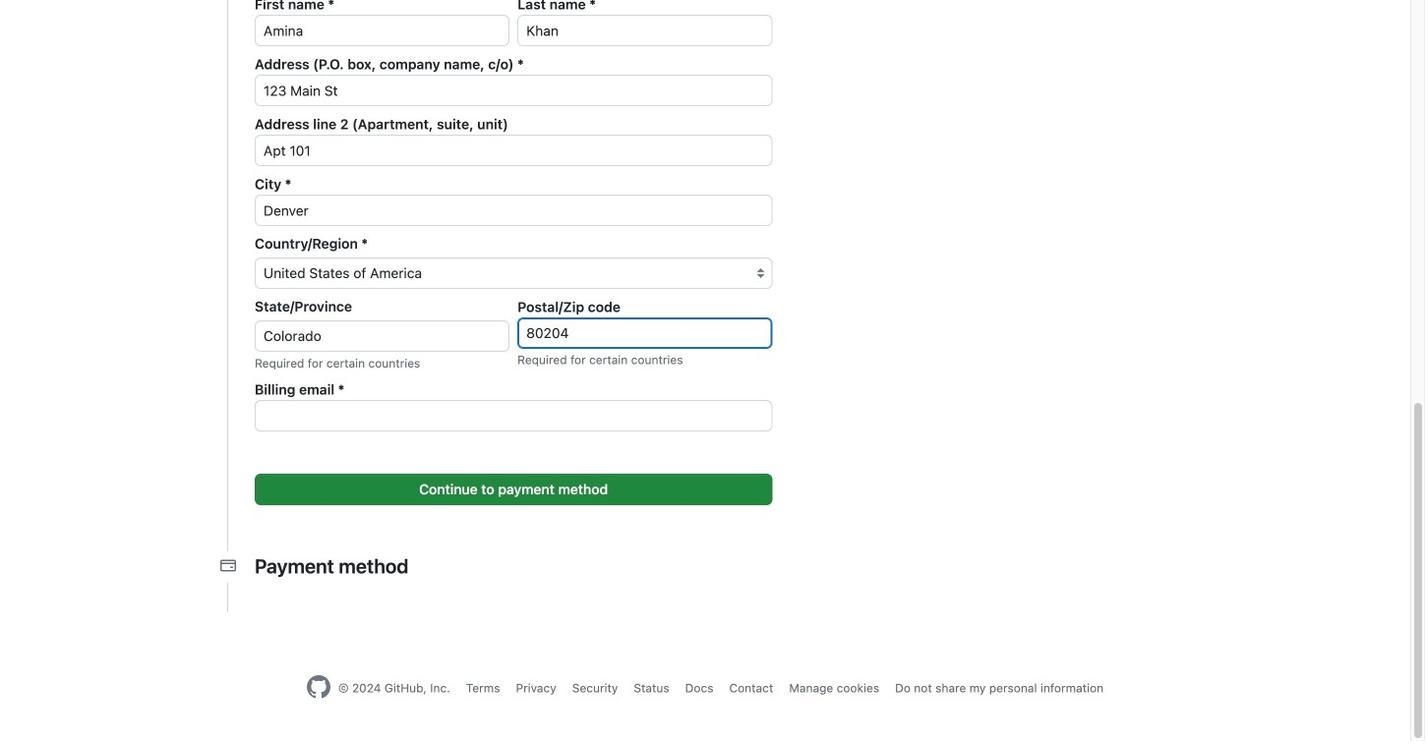 Task type: vqa. For each thing, say whether or not it's contained in the screenshot.
Homepage image on the bottom left of page
yes



Task type: locate. For each thing, give the bounding box(es) containing it.
None submit
[[255, 474, 773, 506]]

None text field
[[518, 15, 773, 46], [255, 135, 773, 166], [255, 195, 773, 226], [518, 15, 773, 46], [255, 135, 773, 166], [255, 195, 773, 226]]

homepage image
[[307, 676, 330, 699]]

None text field
[[255, 15, 510, 46], [255, 75, 773, 106], [518, 318, 773, 349], [255, 321, 510, 352], [255, 400, 773, 432], [255, 15, 510, 46], [255, 75, 773, 106], [518, 318, 773, 349], [255, 321, 510, 352], [255, 400, 773, 432]]



Task type: describe. For each thing, give the bounding box(es) containing it.
credit card image
[[220, 558, 236, 574]]



